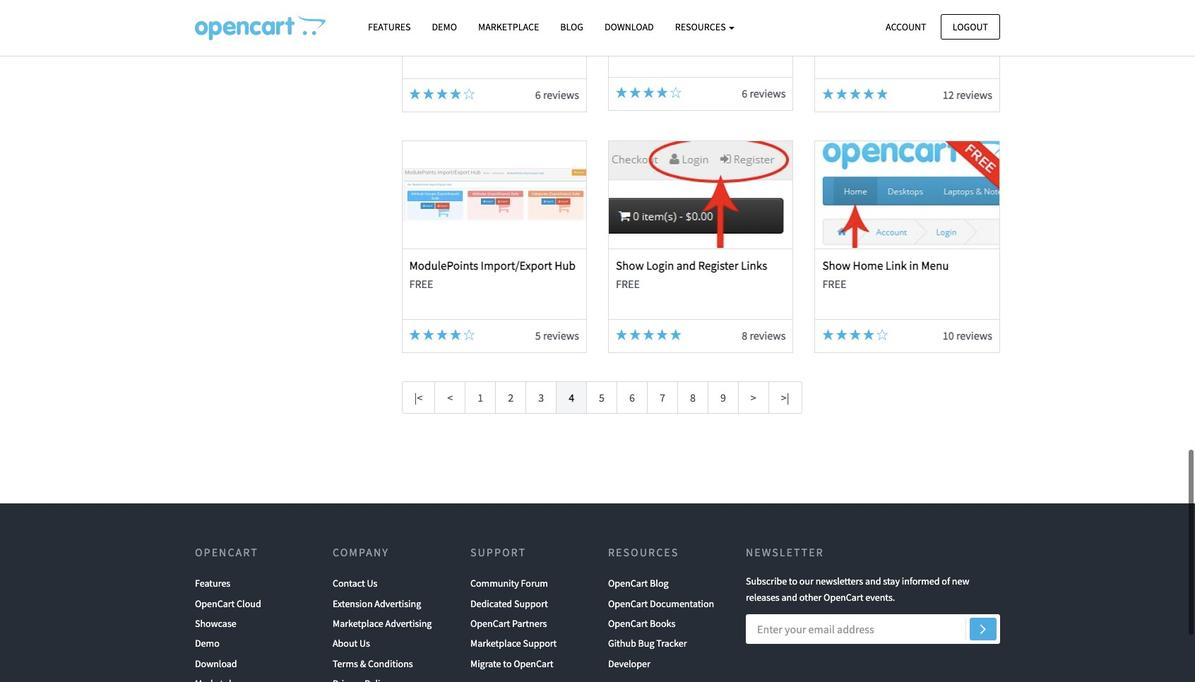 Task type: vqa. For each thing, say whether or not it's contained in the screenshot.
bottom DEMO Link
yes



Task type: describe. For each thing, give the bounding box(es) containing it.
modulepoints import/export hub image
[[402, 141, 586, 249]]

1 vertical spatial and
[[865, 575, 881, 588]]

demo for left 'demo' link
[[195, 637, 220, 650]]

migrate to opencart link
[[470, 654, 554, 674]]

opencart inside "link"
[[514, 658, 554, 670]]

2 link
[[495, 381, 526, 414]]

subscribe to our newsletters and stay informed of new releases and other opencart events.
[[746, 575, 970, 604]]

modulepoints import/export hub link
[[409, 258, 576, 273]]

Enter your email address text field
[[746, 614, 1000, 644]]

about
[[333, 637, 358, 650]]

6 reviews for christmas snow flake
[[535, 88, 579, 102]]

opencart for opencart
[[195, 545, 258, 560]]

8 reviews
[[742, 328, 786, 343]]

6 for christmas snow flake
[[535, 88, 541, 102]]

|<
[[414, 390, 423, 404]]

register
[[698, 258, 739, 273]]

download for blog
[[605, 20, 654, 33]]

community forum
[[470, 577, 548, 590]]

order
[[823, 17, 851, 33]]

developer link
[[608, 654, 650, 674]]

reviews for right star light o icon
[[956, 328, 992, 343]]

8 for 8
[[690, 390, 696, 404]]

marketplace support link
[[470, 634, 557, 654]]

3
[[538, 390, 544, 404]]

christmas snow flake link
[[409, 17, 519, 33]]

show for show login and register links
[[616, 258, 644, 273]]

features for demo
[[368, 20, 411, 33]]

12 reviews
[[943, 88, 992, 102]]

seo
[[616, 16, 635, 31]]

order status color
[[823, 17, 915, 33]]

reviews for star light o image
[[543, 328, 579, 343]]

community
[[470, 577, 519, 590]]

opencart for opencart partners
[[470, 617, 510, 630]]

[ocmod]
[[698, 16, 745, 31]]

5 for 5 reviews
[[535, 328, 541, 343]]

account link
[[874, 14, 939, 39]]

0 vertical spatial support
[[470, 545, 526, 560]]

0 vertical spatial resources
[[675, 20, 728, 33]]

5 for 5
[[599, 390, 605, 404]]

partners
[[512, 617, 547, 630]]

migrate
[[470, 658, 501, 670]]

8 link
[[677, 381, 708, 414]]

extension advertising link
[[333, 594, 421, 614]]

showcase link
[[195, 614, 236, 634]]

migrate to opencart
[[470, 658, 554, 670]]

7 link
[[647, 381, 678, 414]]

download link for demo
[[195, 654, 237, 674]]

company
[[333, 545, 389, 560]]

contact
[[333, 577, 365, 590]]

logout link
[[941, 14, 1000, 39]]

5 reviews
[[535, 328, 579, 343]]

0 horizontal spatial demo link
[[195, 634, 220, 654]]

releases
[[746, 591, 780, 604]]

account
[[886, 20, 927, 33]]

star light o image
[[464, 329, 475, 340]]

0 vertical spatial blog
[[560, 20, 583, 33]]

dedicated support link
[[470, 594, 548, 614]]

github bug tracker link
[[608, 634, 687, 654]]

seo url autofill [ocmod] link
[[616, 16, 745, 31]]

stay
[[883, 575, 900, 588]]

christmas
[[409, 17, 460, 33]]

developer
[[608, 658, 650, 670]]

angle right image
[[980, 620, 986, 637]]

9
[[720, 390, 726, 404]]

us for contact us
[[367, 577, 377, 590]]

opencart documentation link
[[608, 594, 714, 614]]

snow
[[462, 17, 490, 33]]

terms & conditions link
[[333, 654, 413, 674]]

hub
[[555, 258, 576, 273]]

> link
[[738, 381, 769, 414]]

show login and register links link
[[616, 258, 767, 273]]

support for dedicated
[[514, 597, 548, 610]]

advertising for extension advertising
[[375, 597, 421, 610]]

8 for 8 reviews
[[742, 328, 748, 343]]

|< link
[[402, 381, 435, 414]]

show home link in menu image
[[816, 141, 999, 249]]

< link
[[435, 381, 466, 414]]

opencart books
[[608, 617, 676, 630]]

4
[[569, 390, 574, 404]]

reviews for star light o icon corresponding to url
[[750, 86, 786, 101]]

6 inside 6 'link'
[[629, 390, 635, 404]]

features link for demo
[[357, 15, 421, 40]]

opencart inside subscribe to our newsletters and stay informed of new releases and other opencart events.
[[824, 591, 864, 604]]

tracker
[[656, 637, 687, 650]]

us for about us
[[360, 637, 370, 650]]

extension advertising
[[333, 597, 421, 610]]

opencart for opencart cloud
[[195, 597, 235, 610]]

free for show home link in menu
[[823, 277, 847, 291]]

show home link in menu link
[[823, 258, 949, 273]]

bug
[[638, 637, 654, 650]]

github
[[608, 637, 636, 650]]

blog link
[[550, 15, 594, 40]]

terms
[[333, 658, 358, 670]]

marketplace for marketplace
[[478, 20, 539, 33]]

links
[[741, 258, 767, 273]]

7
[[660, 390, 665, 404]]

1
[[478, 390, 483, 404]]

books
[[650, 617, 676, 630]]

opencart blog link
[[608, 574, 669, 594]]

logout
[[953, 20, 988, 33]]

about us link
[[333, 634, 370, 654]]

10
[[943, 328, 954, 343]]

newsletters
[[816, 575, 863, 588]]

2
[[508, 390, 514, 404]]

in
[[909, 258, 919, 273]]

marketplace for marketplace advertising
[[333, 617, 383, 630]]

>|
[[781, 390, 789, 404]]

5 link
[[586, 381, 617, 414]]

6 reviews for seo url autofill [ocmod]
[[742, 86, 786, 101]]

marketplace link
[[468, 15, 550, 40]]



Task type: locate. For each thing, give the bounding box(es) containing it.
1 vertical spatial blog
[[650, 577, 669, 590]]

0 vertical spatial 8
[[742, 328, 748, 343]]

free inside modulepoints import/export hub free
[[409, 277, 433, 291]]

autofill
[[660, 16, 696, 31]]

0 vertical spatial features link
[[357, 15, 421, 40]]

flake
[[493, 17, 519, 33]]

0 vertical spatial features
[[368, 20, 411, 33]]

star light image
[[616, 87, 627, 98], [409, 89, 421, 100], [423, 89, 434, 100], [436, 89, 448, 100], [863, 89, 875, 100], [877, 89, 888, 100], [409, 329, 421, 340], [423, 329, 434, 340], [630, 329, 641, 340], [643, 329, 654, 340], [657, 329, 668, 340], [836, 329, 847, 340], [850, 329, 861, 340]]

0 vertical spatial us
[[367, 577, 377, 590]]

blog left seo
[[560, 20, 583, 33]]

showcase
[[195, 617, 236, 630]]

1 horizontal spatial 5
[[599, 390, 605, 404]]

download
[[605, 20, 654, 33], [195, 658, 237, 670]]

2 horizontal spatial and
[[865, 575, 881, 588]]

marketplace for marketplace support
[[470, 637, 521, 650]]

features for opencart cloud
[[195, 577, 230, 590]]

3 link
[[526, 381, 557, 414]]

1 vertical spatial download
[[195, 658, 237, 670]]

download link for blog
[[594, 15, 664, 40]]

subscribe
[[746, 575, 787, 588]]

conditions
[[368, 658, 413, 670]]

opencart partners link
[[470, 614, 547, 634]]

0 horizontal spatial 8
[[690, 390, 696, 404]]

1 vertical spatial marketplace
[[333, 617, 383, 630]]

dedicated
[[470, 597, 512, 610]]

opencart up opencart documentation
[[608, 577, 648, 590]]

5 right 4
[[599, 390, 605, 404]]

0 vertical spatial download
[[605, 20, 654, 33]]

1 horizontal spatial free
[[616, 277, 640, 291]]

opencart for opencart books
[[608, 617, 648, 630]]

free for show login and register links
[[616, 277, 640, 291]]

features inside "link"
[[368, 20, 411, 33]]

0 horizontal spatial download link
[[195, 654, 237, 674]]

marketplace advertising link
[[333, 614, 432, 634]]

1 horizontal spatial features link
[[357, 15, 421, 40]]

1 vertical spatial us
[[360, 637, 370, 650]]

contact us link
[[333, 574, 377, 594]]

show login and register links image
[[609, 141, 793, 249]]

support down partners
[[523, 637, 557, 650]]

8 right 7
[[690, 390, 696, 404]]

1 horizontal spatial download
[[605, 20, 654, 33]]

9 link
[[708, 381, 739, 414]]

demo link left flake
[[421, 15, 468, 40]]

0 horizontal spatial features
[[195, 577, 230, 590]]

5
[[535, 328, 541, 343], [599, 390, 605, 404]]

opencart for opencart blog
[[608, 577, 648, 590]]

2 vertical spatial support
[[523, 637, 557, 650]]

to down marketplace support link
[[503, 658, 512, 670]]

show login and register links free
[[616, 258, 767, 291]]

1 vertical spatial demo
[[195, 637, 220, 650]]

free down modulepoints
[[409, 277, 433, 291]]

0 vertical spatial demo link
[[421, 15, 468, 40]]

blog up opencart documentation
[[650, 577, 669, 590]]

informed
[[902, 575, 940, 588]]

marketplace advertising
[[333, 617, 432, 630]]

6
[[742, 86, 748, 101], [535, 88, 541, 102], [629, 390, 635, 404]]

star light o image for snow
[[464, 89, 475, 100]]

community forum link
[[470, 574, 548, 594]]

2 vertical spatial marketplace
[[470, 637, 521, 650]]

1 vertical spatial demo link
[[195, 634, 220, 654]]

1 vertical spatial to
[[503, 658, 512, 670]]

and up events.
[[865, 575, 881, 588]]

home
[[853, 258, 883, 273]]

0 horizontal spatial free
[[409, 277, 433, 291]]

about us
[[333, 637, 370, 650]]

events.
[[865, 591, 895, 604]]

christmas snow flake
[[409, 17, 519, 33]]

0 vertical spatial to
[[789, 575, 798, 588]]

1 horizontal spatial demo link
[[421, 15, 468, 40]]

star light o image down show home link in menu free
[[877, 329, 888, 340]]

0 horizontal spatial blog
[[560, 20, 583, 33]]

terms & conditions
[[333, 658, 413, 670]]

6 reviews
[[742, 86, 786, 101], [535, 88, 579, 102]]

<
[[447, 390, 453, 404]]

to for migrate
[[503, 658, 512, 670]]

1 horizontal spatial 6 reviews
[[742, 86, 786, 101]]

seo url autofill [ocmod]
[[616, 16, 745, 31]]

download link
[[594, 15, 664, 40], [195, 654, 237, 674]]

and left other
[[782, 591, 798, 604]]

1 vertical spatial support
[[514, 597, 548, 610]]

free down show home link in menu link at the top right of the page
[[823, 277, 847, 291]]

1 horizontal spatial to
[[789, 575, 798, 588]]

features link for opencart cloud
[[195, 574, 230, 594]]

us right about
[[360, 637, 370, 650]]

features link
[[357, 15, 421, 40], [195, 574, 230, 594]]

show home link in menu free
[[823, 258, 949, 291]]

1 horizontal spatial features
[[368, 20, 411, 33]]

to left our
[[789, 575, 798, 588]]

>
[[751, 390, 756, 404]]

star light image
[[630, 87, 641, 98], [643, 87, 654, 98], [657, 87, 668, 98], [450, 89, 461, 100], [823, 89, 834, 100], [836, 89, 847, 100], [850, 89, 861, 100], [436, 329, 448, 340], [450, 329, 461, 340], [616, 329, 627, 340], [670, 329, 682, 340], [823, 329, 834, 340], [863, 329, 875, 340]]

newsletter
[[746, 545, 824, 560]]

1 horizontal spatial star light o image
[[670, 87, 682, 98]]

demo left snow
[[432, 20, 457, 33]]

opencart down the dedicated
[[470, 617, 510, 630]]

1 vertical spatial features link
[[195, 574, 230, 594]]

support for marketplace
[[523, 637, 557, 650]]

resources link
[[664, 15, 746, 40]]

demo for 'demo' link to the top
[[432, 20, 457, 33]]

0 horizontal spatial 5
[[535, 328, 541, 343]]

0 horizontal spatial 6 reviews
[[535, 88, 579, 102]]

free inside show home link in menu free
[[823, 277, 847, 291]]

8 up > link
[[742, 328, 748, 343]]

free
[[409, 277, 433, 291], [616, 277, 640, 291], [823, 277, 847, 291]]

support up partners
[[514, 597, 548, 610]]

opencart cloud link
[[195, 594, 261, 614]]

0 horizontal spatial show
[[616, 258, 644, 273]]

extension
[[333, 597, 373, 610]]

us up "extension advertising"
[[367, 577, 377, 590]]

1 free from the left
[[409, 277, 433, 291]]

star light o image down autofill on the top of page
[[670, 87, 682, 98]]

download down the showcase link
[[195, 658, 237, 670]]

2 horizontal spatial free
[[823, 277, 847, 291]]

1 vertical spatial 8
[[690, 390, 696, 404]]

to inside "link"
[[503, 658, 512, 670]]

demo
[[432, 20, 457, 33], [195, 637, 220, 650]]

github bug tracker
[[608, 637, 687, 650]]

8
[[742, 328, 748, 343], [690, 390, 696, 404]]

opencart
[[195, 545, 258, 560], [608, 577, 648, 590], [824, 591, 864, 604], [195, 597, 235, 610], [608, 597, 648, 610], [470, 617, 510, 630], [608, 617, 648, 630], [514, 658, 554, 670]]

opencart cloud
[[195, 597, 261, 610]]

1 vertical spatial download link
[[195, 654, 237, 674]]

1 horizontal spatial download link
[[594, 15, 664, 40]]

5 up 3 link
[[535, 328, 541, 343]]

of
[[942, 575, 950, 588]]

advertising down extension advertising link
[[385, 617, 432, 630]]

0 horizontal spatial to
[[503, 658, 512, 670]]

0 vertical spatial and
[[677, 258, 696, 273]]

2 show from the left
[[823, 258, 851, 273]]

opencart for opencart documentation
[[608, 597, 648, 610]]

opencart down newsletters
[[824, 591, 864, 604]]

show inside show home link in menu free
[[823, 258, 851, 273]]

reviews for snow star light o icon
[[543, 88, 579, 102]]

1 show from the left
[[616, 258, 644, 273]]

1 link
[[465, 381, 496, 414]]

1 horizontal spatial 8
[[742, 328, 748, 343]]

new
[[952, 575, 970, 588]]

advertising for marketplace advertising
[[385, 617, 432, 630]]

1 horizontal spatial and
[[782, 591, 798, 604]]

demo link down the showcase in the left bottom of the page
[[195, 634, 220, 654]]

marketplace support
[[470, 637, 557, 650]]

demo link
[[421, 15, 468, 40], [195, 634, 220, 654]]

demo inside 'demo' link
[[432, 20, 457, 33]]

order status color link
[[823, 17, 915, 33]]

0 horizontal spatial download
[[195, 658, 237, 670]]

&
[[360, 658, 366, 670]]

star light o image down christmas snow flake link
[[464, 89, 475, 100]]

star light o image for url
[[670, 87, 682, 98]]

opencart up opencart cloud
[[195, 545, 258, 560]]

0 horizontal spatial and
[[677, 258, 696, 273]]

1 horizontal spatial demo
[[432, 20, 457, 33]]

show inside show login and register links free
[[616, 258, 644, 273]]

other extensions image
[[195, 15, 326, 40]]

free inside show login and register links free
[[616, 277, 640, 291]]

opencart up the showcase in the left bottom of the page
[[195, 597, 235, 610]]

blog
[[560, 20, 583, 33], [650, 577, 669, 590]]

opencart up github
[[608, 617, 648, 630]]

1 vertical spatial advertising
[[385, 617, 432, 630]]

star light o image
[[670, 87, 682, 98], [464, 89, 475, 100], [877, 329, 888, 340]]

features
[[368, 20, 411, 33], [195, 577, 230, 590]]

12
[[943, 88, 954, 102]]

0 horizontal spatial demo
[[195, 637, 220, 650]]

opencart books link
[[608, 614, 676, 634]]

import/export
[[481, 258, 552, 273]]

1 vertical spatial resources
[[608, 545, 679, 560]]

0 vertical spatial 5
[[535, 328, 541, 343]]

opencart blog
[[608, 577, 669, 590]]

modulepoints
[[409, 258, 478, 273]]

resources
[[675, 20, 728, 33], [608, 545, 679, 560]]

6 link
[[617, 381, 648, 414]]

color
[[888, 17, 915, 33]]

2 vertical spatial and
[[782, 591, 798, 604]]

free down show login and register links link
[[616, 277, 640, 291]]

forum
[[521, 577, 548, 590]]

status
[[854, 17, 885, 33]]

menu
[[921, 258, 949, 273]]

1 vertical spatial 5
[[599, 390, 605, 404]]

2 horizontal spatial 6
[[742, 86, 748, 101]]

cloud
[[237, 597, 261, 610]]

opencart down 'opencart blog' link
[[608, 597, 648, 610]]

0 vertical spatial advertising
[[375, 597, 421, 610]]

0 horizontal spatial features link
[[195, 574, 230, 594]]

show for show home link in menu
[[823, 258, 851, 273]]

opencart documentation
[[608, 597, 714, 610]]

1 vertical spatial features
[[195, 577, 230, 590]]

demo down the showcase link
[[195, 637, 220, 650]]

0 vertical spatial download link
[[594, 15, 664, 40]]

contact us
[[333, 577, 377, 590]]

advertising up marketplace advertising
[[375, 597, 421, 610]]

and right login
[[677, 258, 696, 273]]

6 for seo url autofill [ocmod]
[[742, 86, 748, 101]]

show left home
[[823, 258, 851, 273]]

1 horizontal spatial show
[[823, 258, 851, 273]]

0 vertical spatial demo
[[432, 20, 457, 33]]

2 horizontal spatial star light o image
[[877, 329, 888, 340]]

to inside subscribe to our newsletters and stay informed of new releases and other opencart events.
[[789, 575, 798, 588]]

support up community
[[470, 545, 526, 560]]

opencart down marketplace support link
[[514, 658, 554, 670]]

1 horizontal spatial blog
[[650, 577, 669, 590]]

1 horizontal spatial 6
[[629, 390, 635, 404]]

download for demo
[[195, 658, 237, 670]]

show left login
[[616, 258, 644, 273]]

download left autofill on the top of page
[[605, 20, 654, 33]]

modulepoints import/export hub free
[[409, 258, 576, 291]]

to
[[789, 575, 798, 588], [503, 658, 512, 670]]

2 free from the left
[[616, 277, 640, 291]]

our
[[799, 575, 814, 588]]

0 vertical spatial marketplace
[[478, 20, 539, 33]]

0 horizontal spatial 6
[[535, 88, 541, 102]]

0 horizontal spatial star light o image
[[464, 89, 475, 100]]

3 free from the left
[[823, 277, 847, 291]]

10 reviews
[[943, 328, 992, 343]]

to for subscribe
[[789, 575, 798, 588]]

and inside show login and register links free
[[677, 258, 696, 273]]



